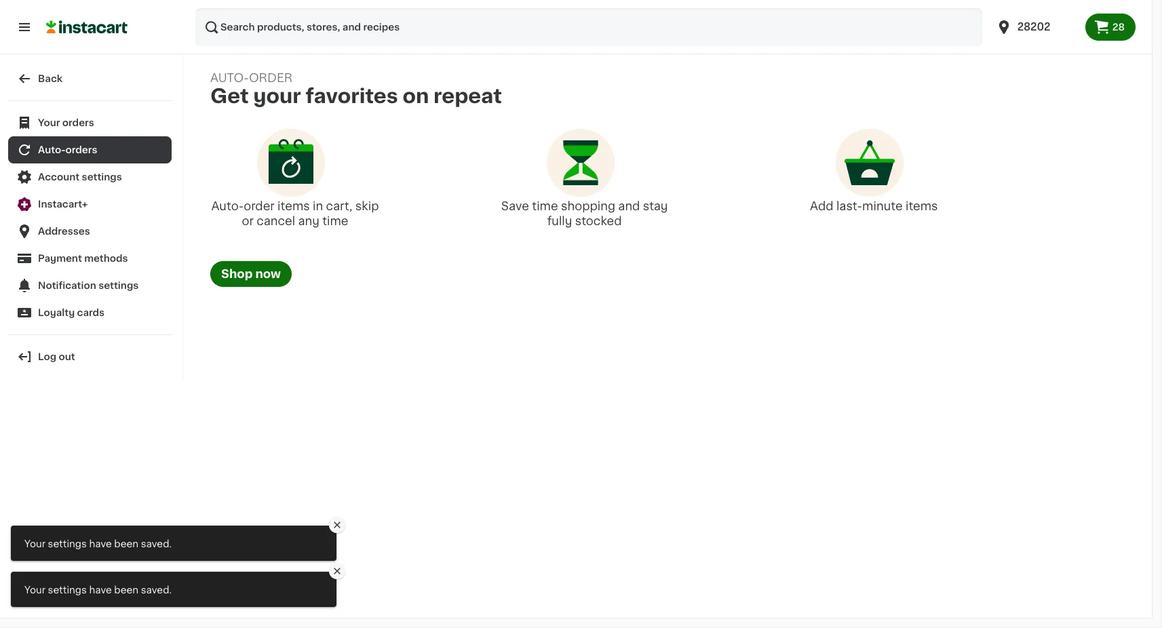 Task type: describe. For each thing, give the bounding box(es) containing it.
save time shopping and stay fully stocked
[[501, 201, 668, 227]]

or
[[242, 216, 254, 227]]

notification
[[38, 281, 96, 290]]

account settings link
[[8, 164, 172, 191]]

order
[[244, 201, 275, 212]]

last-
[[837, 201, 862, 212]]

repeat
[[434, 86, 502, 106]]

account
[[38, 172, 80, 182]]

auto-orders link
[[8, 136, 172, 164]]

loyalty
[[38, 308, 75, 318]]

cart,
[[326, 201, 352, 212]]

timer logo image
[[547, 129, 614, 197]]

auto- for orders
[[38, 145, 66, 155]]

in
[[313, 201, 323, 212]]

auto- for order
[[211, 201, 244, 212]]

shopping
[[561, 201, 615, 212]]

get
[[210, 86, 249, 106]]

stocked
[[575, 216, 622, 227]]

fully
[[547, 216, 572, 227]]

back link
[[8, 65, 172, 92]]

your settings have been saved. for close toast image
[[24, 586, 172, 595]]

add last-minute items
[[810, 201, 938, 212]]

loyalty cards link
[[8, 299, 172, 326]]

28202
[[1018, 22, 1051, 32]]

payment methods
[[38, 254, 128, 263]]

payment methods link
[[8, 245, 172, 272]]

28202 button
[[996, 8, 1077, 46]]

2 items from the left
[[906, 201, 938, 212]]

cancel
[[257, 216, 295, 227]]

shop now button
[[210, 261, 292, 287]]

auto-
[[210, 73, 249, 83]]

methods
[[84, 254, 128, 263]]

close toast image
[[332, 566, 343, 577]]

been for close toast image
[[114, 586, 138, 595]]

instacart+
[[38, 199, 88, 209]]

payment
[[38, 254, 82, 263]]

any
[[298, 216, 319, 227]]

your orders
[[38, 118, 94, 128]]

items inside auto-order items in cart, skip or cancel any time
[[278, 201, 310, 212]]

auto-order get your favorites on repeat
[[210, 73, 502, 106]]

log out
[[38, 352, 75, 362]]

your
[[253, 86, 301, 106]]

28
[[1113, 22, 1125, 32]]

your settings have been saved. for close toast icon
[[24, 539, 172, 549]]



Task type: locate. For each thing, give the bounding box(es) containing it.
1 horizontal spatial time
[[532, 201, 558, 212]]

time
[[532, 201, 558, 212], [322, 216, 348, 227]]

time inside auto-order items in cart, skip or cancel any time
[[322, 216, 348, 227]]

save
[[501, 201, 529, 212]]

1 have from the top
[[89, 539, 112, 549]]

0 vertical spatial have
[[89, 539, 112, 549]]

2 your settings have been saved. from the top
[[24, 586, 172, 595]]

log out link
[[8, 343, 172, 370]]

shop now
[[221, 269, 281, 280]]

0 vertical spatial time
[[532, 201, 558, 212]]

0 vertical spatial your settings have been saved.
[[24, 539, 172, 549]]

2 vertical spatial your
[[24, 586, 45, 595]]

out
[[59, 352, 75, 362]]

orders up account settings
[[66, 145, 97, 155]]

2 saved. from the top
[[141, 586, 172, 595]]

log
[[38, 352, 56, 362]]

0 horizontal spatial auto-
[[38, 145, 66, 155]]

auto- inside auto-order items in cart, skip or cancel any time
[[211, 201, 244, 212]]

28 button
[[1085, 14, 1136, 41]]

items up any
[[278, 201, 310, 212]]

time up fully
[[532, 201, 558, 212]]

1 been from the top
[[114, 539, 138, 549]]

notification settings
[[38, 281, 139, 290]]

0 vertical spatial your
[[38, 118, 60, 128]]

1 horizontal spatial items
[[906, 201, 938, 212]]

auto-order logo image
[[257, 129, 325, 197]]

time down cart,
[[322, 216, 348, 227]]

auto-order items in cart, skip or cancel any time
[[211, 201, 379, 227]]

instacart+ link
[[8, 191, 172, 218]]

your for close toast icon
[[24, 539, 45, 549]]

now
[[255, 269, 281, 280]]

order
[[249, 73, 293, 83]]

cards
[[77, 308, 105, 318]]

1 horizontal spatial auto-
[[211, 201, 244, 212]]

bag logo image
[[836, 129, 904, 197]]

saved.
[[141, 539, 172, 549], [141, 586, 172, 595]]

0 vertical spatial orders
[[62, 118, 94, 128]]

0 vertical spatial saved.
[[141, 539, 172, 549]]

1 saved. from the top
[[141, 539, 172, 549]]

addresses link
[[8, 218, 172, 245]]

stay
[[643, 201, 668, 212]]

2 have from the top
[[89, 586, 112, 595]]

have for close toast image
[[89, 586, 112, 595]]

orders up auto-orders on the left top of page
[[62, 118, 94, 128]]

1 vertical spatial your
[[24, 539, 45, 549]]

saved. for close toast image
[[141, 586, 172, 595]]

instacart logo image
[[46, 19, 128, 35]]

auto- up or on the top left of page
[[211, 201, 244, 212]]

1 vertical spatial orders
[[66, 145, 97, 155]]

minute
[[862, 201, 903, 212]]

have for close toast icon
[[89, 539, 112, 549]]

1 vertical spatial saved.
[[141, 586, 172, 595]]

items right 'minute'
[[906, 201, 938, 212]]

settings
[[82, 172, 122, 182], [98, 281, 139, 290], [48, 539, 87, 549], [48, 586, 87, 595]]

your for close toast image
[[24, 586, 45, 595]]

favorites
[[306, 86, 398, 106]]

back
[[38, 74, 62, 83]]

been
[[114, 539, 138, 549], [114, 586, 138, 595]]

items
[[278, 201, 310, 212], [906, 201, 938, 212]]

auto- up account
[[38, 145, 66, 155]]

1 vertical spatial time
[[322, 216, 348, 227]]

time inside save time shopping and stay fully stocked
[[532, 201, 558, 212]]

0 vertical spatial auto-
[[38, 145, 66, 155]]

been for close toast icon
[[114, 539, 138, 549]]

1 vertical spatial been
[[114, 586, 138, 595]]

1 vertical spatial have
[[89, 586, 112, 595]]

0 horizontal spatial time
[[322, 216, 348, 227]]

28202 button
[[988, 8, 1085, 46]]

Search field
[[195, 8, 982, 46]]

account settings
[[38, 172, 122, 182]]

1 your settings have been saved. from the top
[[24, 539, 172, 549]]

loyalty cards
[[38, 308, 105, 318]]

notification settings link
[[8, 272, 172, 299]]

on
[[403, 86, 429, 106]]

add
[[810, 201, 834, 212]]

auto-orders
[[38, 145, 97, 155]]

your orders link
[[8, 109, 172, 136]]

your settings have been saved.
[[24, 539, 172, 549], [24, 586, 172, 595]]

have
[[89, 539, 112, 549], [89, 586, 112, 595]]

addresses
[[38, 227, 90, 236]]

2 been from the top
[[114, 586, 138, 595]]

auto-
[[38, 145, 66, 155], [211, 201, 244, 212]]

and
[[618, 201, 640, 212]]

close toast image
[[332, 520, 343, 531]]

1 vertical spatial your settings have been saved.
[[24, 586, 172, 595]]

orders for auto-orders
[[66, 145, 97, 155]]

saved. for close toast icon
[[141, 539, 172, 549]]

your
[[38, 118, 60, 128], [24, 539, 45, 549], [24, 586, 45, 595]]

0 vertical spatial been
[[114, 539, 138, 549]]

1 items from the left
[[278, 201, 310, 212]]

0 horizontal spatial items
[[278, 201, 310, 212]]

shop
[[221, 269, 253, 280]]

skip
[[355, 201, 379, 212]]

orders
[[62, 118, 94, 128], [66, 145, 97, 155]]

orders for your orders
[[62, 118, 94, 128]]

1 vertical spatial auto-
[[211, 201, 244, 212]]

None search field
[[195, 8, 982, 46]]



Task type: vqa. For each thing, say whether or not it's contained in the screenshot.
2nd Go To Cart element
no



